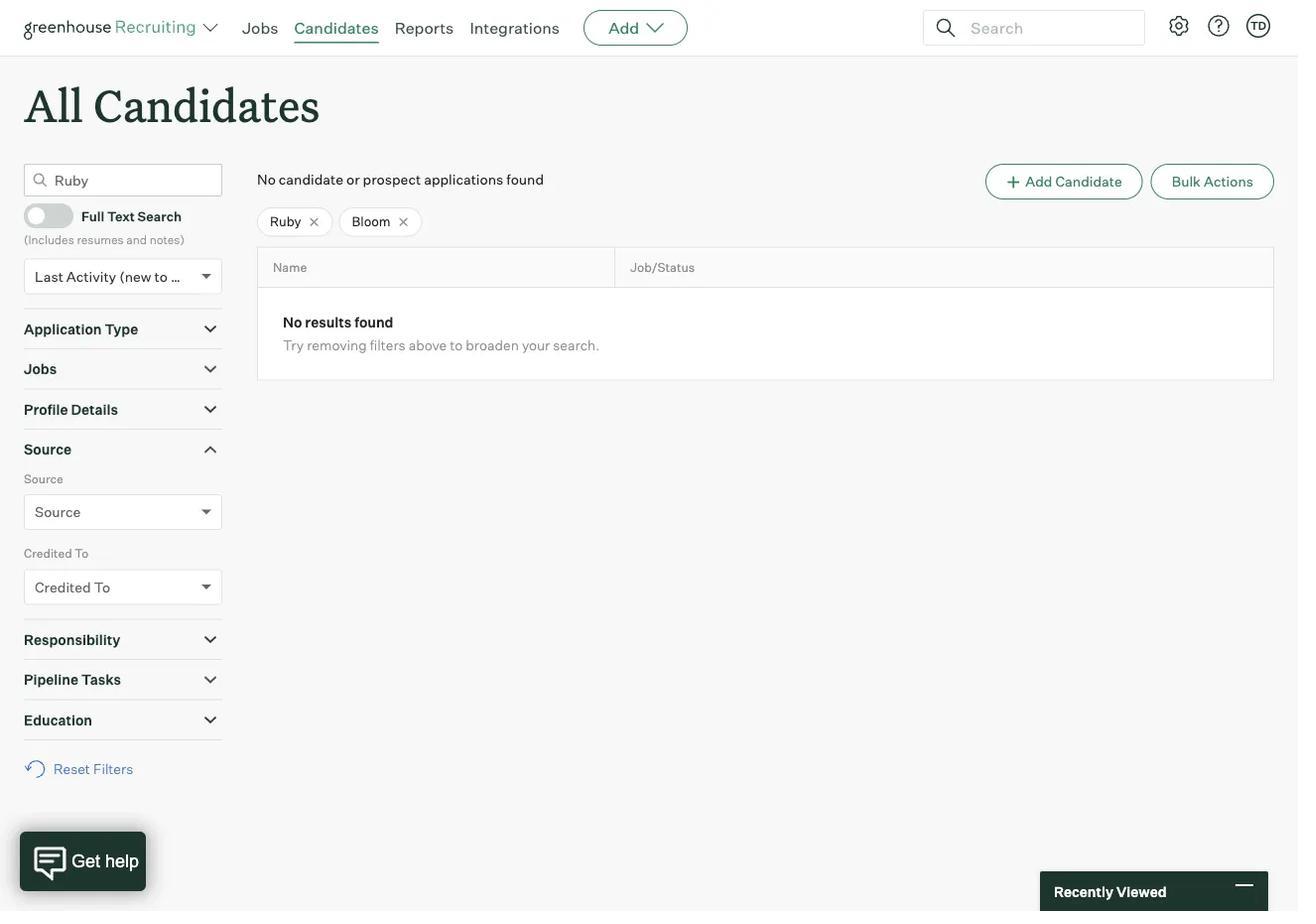 Task type: describe. For each thing, give the bounding box(es) containing it.
text
[[107, 208, 135, 224]]

0 vertical spatial credited to
[[24, 546, 89, 561]]

pipeline tasks
[[24, 672, 121, 689]]

name
[[273, 260, 307, 275]]

add for add
[[609, 18, 640, 38]]

application
[[24, 320, 102, 338]]

last activity (new to old) option
[[35, 268, 196, 285]]

viewed
[[1117, 883, 1167, 900]]

source for credited to element
[[24, 471, 63, 486]]

credited to element
[[24, 544, 222, 619]]

reports link
[[395, 18, 454, 38]]

candidates link
[[294, 18, 379, 38]]

job/status
[[631, 260, 695, 275]]

application type
[[24, 320, 138, 338]]

filters
[[93, 761, 133, 778]]

profile details
[[24, 401, 118, 418]]

0 horizontal spatial jobs
[[24, 361, 57, 378]]

applications
[[424, 171, 504, 188]]

education
[[24, 712, 92, 729]]

or
[[347, 171, 360, 188]]

candidate
[[1056, 173, 1123, 190]]

responsibility
[[24, 631, 120, 649]]

no for no candidate or prospect applications found
[[257, 171, 276, 188]]

and
[[126, 232, 147, 247]]

full text search (includes resumes and notes)
[[24, 208, 185, 247]]

bulk actions
[[1173, 173, 1254, 190]]

old)
[[171, 268, 196, 285]]

no for no results found try removing filters above to broaden your search.
[[283, 314, 302, 331]]

0 vertical spatial jobs
[[242, 18, 279, 38]]

add candidate
[[1026, 173, 1123, 190]]

1 vertical spatial credited
[[35, 579, 91, 596]]

(includes
[[24, 232, 74, 247]]

reset filters
[[54, 761, 133, 778]]

source element
[[24, 469, 222, 544]]

pipeline
[[24, 672, 79, 689]]

td button
[[1247, 14, 1271, 38]]

removing
[[307, 337, 367, 354]]

Search text field
[[966, 13, 1127, 42]]

ruby
[[270, 214, 301, 230]]

td button
[[1243, 10, 1275, 42]]

activity
[[66, 268, 116, 285]]

reset filters button
[[24, 751, 143, 788]]

your
[[522, 337, 550, 354]]

integrations
[[470, 18, 560, 38]]

1 vertical spatial candidates
[[93, 75, 320, 134]]

0 vertical spatial found
[[507, 171, 544, 188]]

all candidates
[[24, 75, 320, 134]]

(new
[[119, 268, 152, 285]]

0 vertical spatial candidates
[[294, 18, 379, 38]]

2 vertical spatial source
[[35, 504, 81, 521]]

try
[[283, 337, 304, 354]]



Task type: vqa. For each thing, say whether or not it's contained in the screenshot.
found to the right
yes



Task type: locate. For each thing, give the bounding box(es) containing it.
1 vertical spatial add
[[1026, 173, 1053, 190]]

no
[[257, 171, 276, 188], [283, 314, 302, 331]]

jobs left candidates link
[[242, 18, 279, 38]]

add button
[[584, 10, 688, 46]]

no inside no results found try removing filters above to broaden your search.
[[283, 314, 302, 331]]

no results found try removing filters above to broaden your search.
[[283, 314, 600, 354]]

1 vertical spatial found
[[355, 314, 394, 331]]

above
[[409, 337, 447, 354]]

add inside 'link'
[[1026, 173, 1053, 190]]

credited to up responsibility
[[35, 579, 110, 596]]

notes)
[[150, 232, 185, 247]]

last
[[35, 268, 63, 285]]

candidates right jobs link
[[294, 18, 379, 38]]

jobs up profile
[[24, 361, 57, 378]]

1 vertical spatial credited to
[[35, 579, 110, 596]]

configure image
[[1168, 14, 1192, 38]]

last activity (new to old)
[[35, 268, 196, 285]]

Search candidates field
[[24, 164, 222, 197]]

1 horizontal spatial to
[[94, 579, 110, 596]]

candidates
[[294, 18, 379, 38], [93, 75, 320, 134]]

1 horizontal spatial add
[[1026, 173, 1053, 190]]

0 vertical spatial add
[[609, 18, 640, 38]]

add inside popup button
[[609, 18, 640, 38]]

0 horizontal spatial add
[[609, 18, 640, 38]]

recently
[[1055, 883, 1114, 900]]

1 horizontal spatial no
[[283, 314, 302, 331]]

source for source element
[[24, 441, 72, 459]]

0 horizontal spatial found
[[355, 314, 394, 331]]

credited
[[24, 546, 72, 561], [35, 579, 91, 596]]

search
[[138, 208, 182, 224]]

prospect
[[363, 171, 421, 188]]

0 horizontal spatial no
[[257, 171, 276, 188]]

1 vertical spatial no
[[283, 314, 302, 331]]

all
[[24, 75, 83, 134]]

filters
[[370, 337, 406, 354]]

no left "candidate"
[[257, 171, 276, 188]]

results
[[305, 314, 352, 331]]

no candidate or prospect applications found
[[257, 171, 544, 188]]

type
[[105, 320, 138, 338]]

profile
[[24, 401, 68, 418]]

bulk actions link
[[1152, 164, 1275, 200]]

0 horizontal spatial to
[[155, 268, 168, 285]]

credited to down source element
[[24, 546, 89, 561]]

to inside no results found try removing filters above to broaden your search.
[[450, 337, 463, 354]]

to right above
[[450, 337, 463, 354]]

actions
[[1205, 173, 1254, 190]]

reports
[[395, 18, 454, 38]]

add candidate link
[[986, 164, 1144, 200]]

0 vertical spatial source
[[24, 441, 72, 459]]

greenhouse recruiting image
[[24, 16, 203, 40]]

0 vertical spatial to
[[75, 546, 89, 561]]

credited down source element
[[24, 546, 72, 561]]

1 horizontal spatial found
[[507, 171, 544, 188]]

source
[[24, 441, 72, 459], [24, 471, 63, 486], [35, 504, 81, 521]]

search.
[[553, 337, 600, 354]]

jobs
[[242, 18, 279, 38], [24, 361, 57, 378]]

credited to
[[24, 546, 89, 561], [35, 579, 110, 596]]

bulk
[[1173, 173, 1202, 190]]

1 horizontal spatial to
[[450, 337, 463, 354]]

1 vertical spatial to
[[450, 337, 463, 354]]

0 vertical spatial to
[[155, 268, 168, 285]]

0 horizontal spatial to
[[75, 546, 89, 561]]

found inside no results found try removing filters above to broaden your search.
[[355, 314, 394, 331]]

add
[[609, 18, 640, 38], [1026, 173, 1053, 190]]

full
[[81, 208, 104, 224]]

1 vertical spatial jobs
[[24, 361, 57, 378]]

recently viewed
[[1055, 883, 1167, 900]]

1 vertical spatial to
[[94, 579, 110, 596]]

add for add candidate
[[1026, 173, 1053, 190]]

resumes
[[77, 232, 124, 247]]

no up try
[[283, 314, 302, 331]]

to
[[155, 268, 168, 285], [450, 337, 463, 354]]

to up responsibility
[[94, 579, 110, 596]]

bloom
[[352, 214, 391, 230]]

1 vertical spatial source
[[24, 471, 63, 486]]

found
[[507, 171, 544, 188], [355, 314, 394, 331]]

found right the applications
[[507, 171, 544, 188]]

candidates down jobs link
[[93, 75, 320, 134]]

to down source element
[[75, 546, 89, 561]]

td
[[1251, 19, 1267, 32]]

0 vertical spatial credited
[[24, 546, 72, 561]]

1 horizontal spatial jobs
[[242, 18, 279, 38]]

0 vertical spatial no
[[257, 171, 276, 188]]

credited up responsibility
[[35, 579, 91, 596]]

to left old)
[[155, 268, 168, 285]]

to
[[75, 546, 89, 561], [94, 579, 110, 596]]

broaden
[[466, 337, 519, 354]]

reset
[[54, 761, 90, 778]]

candidate
[[279, 171, 344, 188]]

found up filters
[[355, 314, 394, 331]]

details
[[71, 401, 118, 418]]

integrations link
[[470, 18, 560, 38]]

jobs link
[[242, 18, 279, 38]]

checkmark image
[[33, 208, 48, 222]]

tasks
[[81, 672, 121, 689]]



